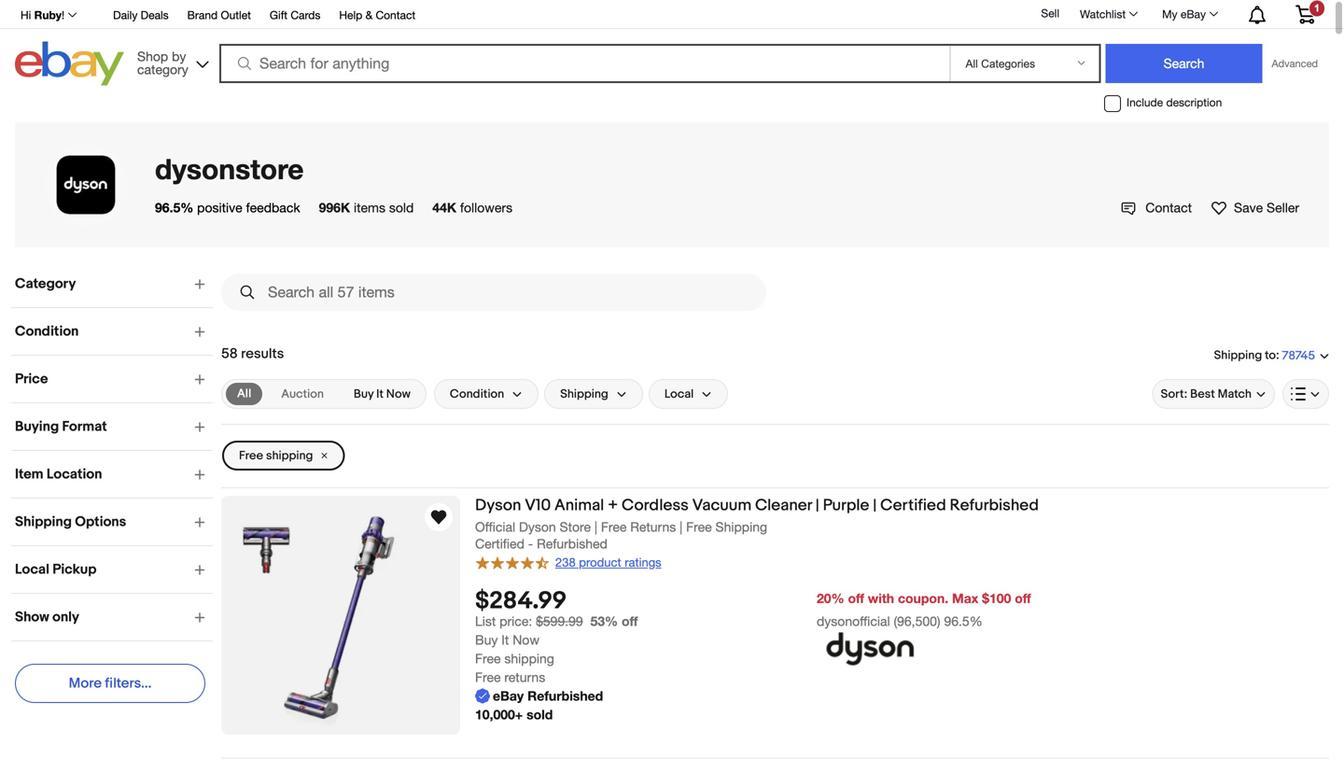 Task type: locate. For each thing, give the bounding box(es) containing it.
coupon.
[[898, 591, 949, 606]]

condition button inside $284.99 main content
[[434, 379, 539, 409]]

certified right purple at the right of the page
[[881, 496, 947, 516]]

0 vertical spatial now
[[386, 387, 411, 401]]

1 vertical spatial condition button
[[434, 379, 539, 409]]

category
[[137, 62, 188, 77]]

1 horizontal spatial it
[[502, 632, 509, 648]]

0 horizontal spatial shipping
[[266, 449, 313, 463]]

hi
[[21, 8, 31, 21]]

1 horizontal spatial condition
[[450, 387, 505, 401]]

78745
[[1283, 349, 1316, 363]]

2 vertical spatial refurbished
[[528, 688, 604, 704]]

sold
[[389, 200, 414, 215], [527, 707, 553, 722]]

watchlist
[[1081, 7, 1127, 21]]

53%
[[591, 613, 618, 629]]

ratings
[[625, 555, 662, 570]]

free
[[239, 449, 263, 463], [601, 519, 627, 535], [687, 519, 712, 535], [475, 651, 501, 666], [475, 669, 501, 685]]

seller
[[1267, 200, 1300, 215]]

0 vertical spatial local
[[665, 387, 694, 401]]

|
[[816, 496, 820, 516], [874, 496, 877, 516], [595, 519, 598, 535], [680, 519, 683, 535]]

1 horizontal spatial sold
[[527, 707, 553, 722]]

shop by category
[[137, 49, 188, 77]]

0 horizontal spatial 96.5%
[[155, 200, 194, 215]]

0 vertical spatial dyson
[[475, 496, 522, 516]]

0 horizontal spatial off
[[622, 613, 638, 629]]

1 vertical spatial condition
[[450, 387, 505, 401]]

include description
[[1127, 96, 1223, 109]]

returns
[[631, 519, 676, 535]]

1 vertical spatial it
[[502, 632, 509, 648]]

1 vertical spatial ebay
[[493, 688, 524, 704]]

hi ruby !
[[21, 8, 65, 21]]

1
[[1315, 2, 1321, 14]]

0 vertical spatial it
[[377, 387, 384, 401]]

2 horizontal spatial off
[[1015, 591, 1032, 606]]

pickup
[[53, 561, 97, 578]]

1 vertical spatial buy
[[475, 632, 498, 648]]

my ebay
[[1163, 7, 1207, 21]]

certified
[[881, 496, 947, 516], [475, 536, 525, 552]]

shipping for shipping
[[561, 387, 609, 401]]

condition inside $284.99 main content
[[450, 387, 505, 401]]

1 horizontal spatial shipping
[[505, 651, 555, 666]]

0 vertical spatial condition button
[[15, 323, 213, 340]]

+
[[608, 496, 618, 516]]

0 vertical spatial buy
[[354, 387, 374, 401]]

sold down ebay refurbished 'text box'
[[527, 707, 553, 722]]

shipping for free shipping
[[266, 449, 313, 463]]

contact inside account navigation
[[376, 8, 416, 21]]

| right store
[[595, 519, 598, 535]]

dyson v10 animal + cordless vacuum cleaner | purple | certified refurbished official dyson store | free returns | free shipping certified - refurbished
[[475, 496, 1039, 552]]

shop by category button
[[129, 42, 213, 82]]

refurbished inside free shipping free returns ebay refurbished 10,000+ sold
[[528, 688, 604, 704]]

local right shipping dropdown button
[[665, 387, 694, 401]]

shipping
[[266, 449, 313, 463], [505, 651, 555, 666]]

-
[[528, 536, 534, 552]]

1 horizontal spatial local
[[665, 387, 694, 401]]

cordless
[[622, 496, 689, 516]]

local inside 'dropdown button'
[[665, 387, 694, 401]]

refurbished
[[950, 496, 1039, 516], [537, 536, 608, 552], [528, 688, 604, 704]]

$100
[[983, 591, 1012, 606]]

0 horizontal spatial condition button
[[15, 323, 213, 340]]

v10
[[525, 496, 551, 516]]

shipping inside free shipping free returns ebay refurbished 10,000+ sold
[[505, 651, 555, 666]]

shipping up returns
[[505, 651, 555, 666]]

it right auction link
[[377, 387, 384, 401]]

buy down list
[[475, 632, 498, 648]]

1 vertical spatial dyson
[[519, 519, 556, 535]]

1 horizontal spatial 96.5%
[[945, 613, 983, 629]]

contact
[[376, 8, 416, 21], [1146, 200, 1193, 215]]

shipping inside shipping to : 78745
[[1215, 348, 1263, 363]]

1 vertical spatial now
[[513, 632, 540, 648]]

1 horizontal spatial off
[[849, 591, 865, 606]]

0 vertical spatial condition
[[15, 323, 79, 340]]

auction link
[[270, 383, 335, 405]]

ebay
[[1181, 7, 1207, 21], [493, 688, 524, 704]]

dyson up - at the left of page
[[519, 519, 556, 535]]

1 horizontal spatial contact
[[1146, 200, 1193, 215]]

996k items sold
[[319, 200, 414, 215]]

ebay right my
[[1181, 7, 1207, 21]]

save seller
[[1235, 200, 1300, 215]]

contact link
[[1122, 200, 1193, 216]]

show
[[15, 609, 49, 626]]

1 horizontal spatial ebay
[[1181, 7, 1207, 21]]

1 horizontal spatial now
[[513, 632, 540, 648]]

ebay inside free shipping free returns ebay refurbished 10,000+ sold
[[493, 688, 524, 704]]

shop
[[137, 49, 168, 64]]

off
[[849, 591, 865, 606], [1015, 591, 1032, 606], [622, 613, 638, 629]]

advanced
[[1273, 57, 1319, 70]]

dysonstore image
[[45, 144, 127, 226]]

now inside dysonofficial (96,500) 96.5% buy it now
[[513, 632, 540, 648]]

shipping inside dyson v10 animal + cordless vacuum cleaner | purple | certified refurbished official dyson store | free returns | free shipping certified - refurbished
[[716, 519, 768, 535]]

shipping
[[1215, 348, 1263, 363], [561, 387, 609, 401], [15, 514, 72, 531], [716, 519, 768, 535]]

1 vertical spatial sold
[[527, 707, 553, 722]]

shipping button
[[545, 379, 643, 409]]

off right '$100'
[[1015, 591, 1032, 606]]

58
[[221, 346, 238, 362]]

dysonstore link
[[155, 152, 304, 185]]

ebay inside account navigation
[[1181, 7, 1207, 21]]

off up dysonofficial
[[849, 591, 865, 606]]

0 horizontal spatial sold
[[389, 200, 414, 215]]

1 horizontal spatial buy
[[475, 632, 498, 648]]

dyson v10 animal + cordless vacuum cleaner | purple | certified refurbished heading
[[475, 496, 1039, 516]]

show only
[[15, 609, 79, 626]]

shipping inside dropdown button
[[561, 387, 609, 401]]

sell
[[1042, 7, 1060, 20]]

vacuum
[[693, 496, 752, 516]]

96.5% down the max
[[945, 613, 983, 629]]

local pickup
[[15, 561, 97, 578]]

96.5% left the positive
[[155, 200, 194, 215]]

None submit
[[1106, 44, 1263, 83]]

sold right items
[[389, 200, 414, 215]]

buying
[[15, 418, 59, 435]]

watchlist link
[[1070, 3, 1147, 25]]

refurbished up '$100'
[[950, 496, 1039, 516]]

0 horizontal spatial now
[[386, 387, 411, 401]]

1 vertical spatial refurbished
[[537, 536, 608, 552]]

dysonofficial (96,500) 96.5% buy it now
[[475, 613, 983, 648]]

dyson up official
[[475, 496, 522, 516]]

contact right "&"
[[376, 8, 416, 21]]

format
[[62, 418, 107, 435]]

all link
[[226, 383, 263, 405]]

ruby
[[34, 8, 62, 21]]

eBay Refurbished text field
[[475, 687, 604, 705]]

!
[[62, 8, 65, 21]]

1 horizontal spatial certified
[[881, 496, 947, 516]]

1 vertical spatial certified
[[475, 536, 525, 552]]

1 vertical spatial 96.5%
[[945, 613, 983, 629]]

0 vertical spatial shipping
[[266, 449, 313, 463]]

local left the pickup
[[15, 561, 49, 578]]

Search for anything text field
[[222, 46, 947, 81]]

0 vertical spatial certified
[[881, 496, 947, 516]]

$284.99 main content
[[221, 266, 1330, 759]]

0 horizontal spatial local
[[15, 561, 49, 578]]

max
[[953, 591, 979, 606]]

shipping options
[[15, 514, 126, 531]]

238 product ratings
[[556, 555, 662, 570]]

1 vertical spatial contact
[[1146, 200, 1193, 215]]

1 horizontal spatial condition button
[[434, 379, 539, 409]]

outlet
[[221, 8, 251, 21]]

price:
[[500, 613, 533, 629]]

ebay up 10,000+ on the bottom
[[493, 688, 524, 704]]

free left returns
[[475, 669, 501, 685]]

| right purple at the right of the page
[[874, 496, 877, 516]]

shipping down auction
[[266, 449, 313, 463]]

refurbished down returns
[[528, 688, 604, 704]]

by
[[172, 49, 186, 64]]

0 vertical spatial contact
[[376, 8, 416, 21]]

shop by category banner
[[10, 0, 1330, 91]]

free shipping
[[239, 449, 313, 463]]

sold inside free shipping free returns ebay refurbished 10,000+ sold
[[527, 707, 553, 722]]

96.5%
[[155, 200, 194, 215], [945, 613, 983, 629]]

0 vertical spatial ebay
[[1181, 7, 1207, 21]]

sell link
[[1033, 7, 1068, 20]]

include
[[1127, 96, 1164, 109]]

contact inside "link"
[[1146, 200, 1193, 215]]

0 horizontal spatial buy
[[354, 387, 374, 401]]

refurbished down store
[[537, 536, 608, 552]]

0 horizontal spatial ebay
[[493, 688, 524, 704]]

contact left save
[[1146, 200, 1193, 215]]

off right 53%
[[622, 613, 638, 629]]

it down price:
[[502, 632, 509, 648]]

0 horizontal spatial contact
[[376, 8, 416, 21]]

certified down official
[[475, 536, 525, 552]]

buy right auction link
[[354, 387, 374, 401]]

1 vertical spatial shipping
[[505, 651, 555, 666]]

1 vertical spatial local
[[15, 561, 49, 578]]



Task type: describe. For each thing, give the bounding box(es) containing it.
238
[[556, 555, 576, 570]]

feedback
[[246, 200, 300, 215]]

with
[[868, 591, 895, 606]]

returns
[[505, 669, 546, 685]]

:
[[1277, 348, 1280, 363]]

local for local
[[665, 387, 694, 401]]

match
[[1219, 387, 1253, 401]]

category
[[15, 276, 76, 292]]

| left purple at the right of the page
[[816, 496, 820, 516]]

buy it now
[[354, 387, 411, 401]]

daily
[[113, 8, 138, 21]]

0 horizontal spatial certified
[[475, 536, 525, 552]]

shipping to : 78745
[[1215, 348, 1316, 363]]

free down list
[[475, 651, 501, 666]]

only
[[52, 609, 79, 626]]

item
[[15, 466, 43, 483]]

followers
[[460, 200, 513, 215]]

more
[[69, 675, 102, 692]]

&
[[366, 8, 373, 21]]

local pickup button
[[15, 561, 213, 578]]

price button
[[15, 371, 213, 388]]

brand outlet link
[[187, 6, 251, 26]]

sort:
[[1162, 387, 1188, 401]]

items
[[354, 200, 386, 215]]

best
[[1191, 387, 1216, 401]]

20%
[[817, 591, 845, 606]]

all
[[237, 387, 251, 401]]

shipping for shipping options
[[15, 514, 72, 531]]

Search all 57 items field
[[221, 274, 767, 311]]

dyson v10 animal + cordless vacuum cleaner | purple | certified refurbished image
[[221, 496, 460, 735]]

(96,500)
[[894, 613, 941, 629]]

positive
[[197, 200, 242, 215]]

visit dysonofficial ebay store! image
[[817, 631, 924, 668]]

free shipping free returns ebay refurbished 10,000+ sold
[[475, 651, 604, 722]]

auction
[[281, 387, 324, 401]]

dyson v10 animal + cordless vacuum cleaner | purple | certified refurbished link
[[475, 496, 1330, 519]]

buying format button
[[15, 418, 213, 435]]

58 results
[[221, 346, 284, 362]]

0 horizontal spatial it
[[377, 387, 384, 401]]

$284.99
[[475, 587, 567, 616]]

free down all text box
[[239, 449, 263, 463]]

it inside dysonofficial (96,500) 96.5% buy it now
[[502, 632, 509, 648]]

buy inside dysonofficial (96,500) 96.5% buy it now
[[475, 632, 498, 648]]

daily deals link
[[113, 6, 169, 26]]

official
[[475, 519, 516, 535]]

All selected text field
[[237, 386, 251, 403]]

| right the returns
[[680, 519, 683, 535]]

local button
[[649, 379, 729, 409]]

more filters... button
[[15, 664, 205, 703]]

category button
[[15, 276, 213, 292]]

save
[[1235, 200, 1264, 215]]

gift
[[270, 8, 288, 21]]

238 product ratings link
[[475, 554, 662, 570]]

save seller button
[[1211, 198, 1300, 218]]

you are watching this item, click to unwatch image
[[428, 506, 450, 529]]

free shipping link
[[222, 441, 345, 471]]

0 vertical spatial sold
[[389, 200, 414, 215]]

shipping options button
[[15, 514, 213, 531]]

free down +
[[601, 519, 627, 535]]

cleaner
[[756, 496, 813, 516]]

price
[[15, 371, 48, 388]]

none submit inside shop by category banner
[[1106, 44, 1263, 83]]

$599.99
[[536, 613, 583, 629]]

my ebay link
[[1153, 3, 1227, 25]]

96.5% inside dysonofficial (96,500) 96.5% buy it now
[[945, 613, 983, 629]]

options
[[75, 514, 126, 531]]

to
[[1266, 348, 1277, 363]]

1 link
[[1285, 0, 1327, 27]]

0 horizontal spatial condition
[[15, 323, 79, 340]]

list
[[475, 613, 496, 629]]

account navigation
[[10, 0, 1330, 29]]

purple
[[823, 496, 870, 516]]

advanced link
[[1263, 45, 1328, 82]]

item location
[[15, 466, 102, 483]]

996k
[[319, 200, 350, 215]]

96.5% positive feedback
[[155, 200, 300, 215]]

buying format
[[15, 418, 107, 435]]

10,000+
[[475, 707, 523, 722]]

brand outlet
[[187, 8, 251, 21]]

free down 'vacuum'
[[687, 519, 712, 535]]

description
[[1167, 96, 1223, 109]]

listing options selector. list view selected. image
[[1292, 387, 1322, 402]]

daily deals
[[113, 8, 169, 21]]

more filters...
[[69, 675, 152, 692]]

help & contact
[[339, 8, 416, 21]]

show only button
[[15, 609, 213, 626]]

location
[[47, 466, 102, 483]]

item location button
[[15, 466, 213, 483]]

gift cards
[[270, 8, 321, 21]]

store
[[560, 519, 591, 535]]

sort: best match button
[[1153, 379, 1276, 409]]

brand
[[187, 8, 218, 21]]

shipping for free shipping free returns ebay refurbished 10,000+ sold
[[505, 651, 555, 666]]

my
[[1163, 7, 1178, 21]]

filters...
[[105, 675, 152, 692]]

0 vertical spatial 96.5%
[[155, 200, 194, 215]]

44k followers
[[433, 200, 513, 215]]

gift cards link
[[270, 6, 321, 26]]

results
[[241, 346, 284, 362]]

local for local pickup
[[15, 561, 49, 578]]

cards
[[291, 8, 321, 21]]

shipping for shipping to : 78745
[[1215, 348, 1263, 363]]

0 vertical spatial refurbished
[[950, 496, 1039, 516]]



Task type: vqa. For each thing, say whether or not it's contained in the screenshot.
Within
no



